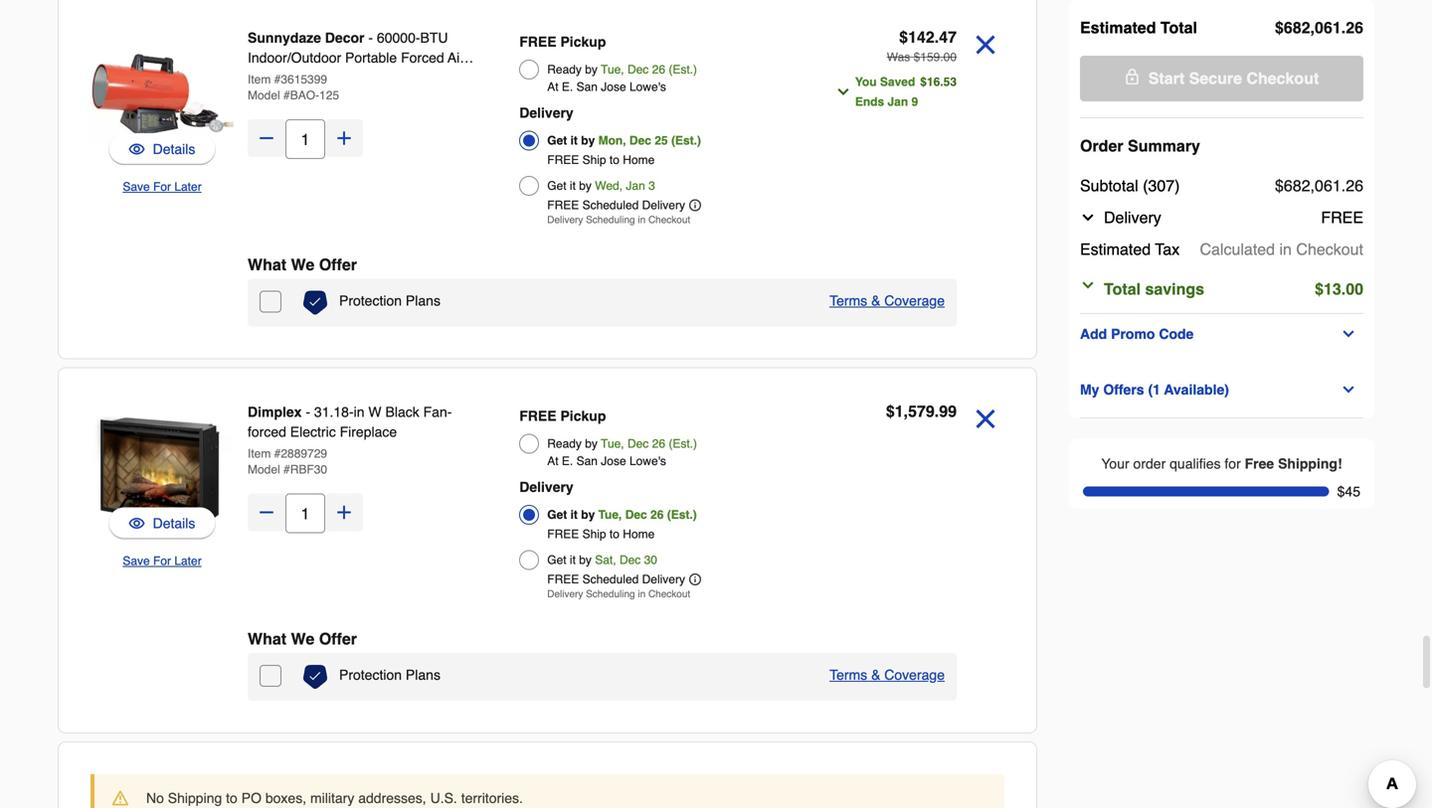 Task type: vqa. For each thing, say whether or not it's contained in the screenshot.
first What from the bottom of the page
yes



Task type: describe. For each thing, give the bounding box(es) containing it.
item #2889729 model #rbf30
[[248, 447, 327, 477]]

checkout down 3
[[649, 214, 691, 226]]

chevron down image inside my offers (1 available) link
[[1341, 382, 1357, 398]]

save for 60000-btu indoor/outdoor portable forced air propane heater
[[123, 180, 150, 194]]

jose for 31.18-in w black fan- forced electric fireplace
[[601, 455, 626, 469]]

e. for 60000-btu indoor/outdoor portable forced air propane heater
[[562, 80, 573, 94]]

pickup for 31.18-in w black fan- forced electric fireplace
[[560, 408, 606, 424]]

free pickup for 31.18-in w black fan- forced electric fireplace
[[519, 408, 606, 424]]

9
[[912, 95, 918, 109]]

31.18-in w black fan- forced electric fireplace
[[248, 404, 452, 440]]

model for 31.18-in w black fan- forced electric fireplace
[[248, 463, 280, 477]]

add
[[1080, 326, 1107, 342]]

mon,
[[598, 134, 626, 148]]

subtotal
[[1080, 177, 1139, 195]]

60000-btu indoor/outdoor portable forced air propane heater
[[248, 30, 464, 86]]

btu
[[420, 30, 448, 46]]

1 vertical spatial total
[[1104, 280, 1141, 298]]

decor
[[325, 30, 365, 46]]

po
[[241, 791, 262, 807]]

delivery up get it by tue, dec 26 (est.)
[[519, 479, 574, 495]]

free pickup for 60000-btu indoor/outdoor portable forced air propane heater
[[519, 34, 606, 50]]

free
[[1245, 456, 1274, 472]]

estimated tax
[[1080, 240, 1180, 259]]

start secure checkout
[[1149, 69, 1319, 88]]

delivery scheduling in checkout for 60000-btu indoor/outdoor portable forced air propane heater
[[547, 214, 691, 226]]

scheduling for 31.18-in w black fan- forced electric fireplace
[[586, 589, 635, 600]]

estimated for estimated total
[[1080, 18, 1156, 37]]

at e. san jose lowe's for 60000-btu indoor/outdoor portable forced air propane heater
[[547, 80, 666, 94]]

later for 60000-btu indoor/outdoor portable forced air propane heater
[[174, 180, 202, 194]]

1 horizontal spatial -
[[368, 30, 373, 46]]

no shipping to po boxes, military addresses, u.s. territories.
[[146, 791, 523, 807]]

details for 31.18-in w black fan- forced electric fireplace
[[153, 516, 195, 532]]

get it by tue, dec 26 (est.)
[[547, 508, 697, 522]]

#bao-
[[284, 89, 319, 102]]

ends
[[855, 95, 884, 109]]

99
[[939, 402, 957, 421]]

air
[[448, 50, 464, 66]]

in down get it by wed, jan 3
[[638, 214, 646, 226]]

sunnydaze
[[248, 30, 321, 46]]

order
[[1134, 456, 1166, 472]]

it for sat,
[[570, 554, 576, 567]]

your
[[1102, 456, 1130, 472]]

your order qualifies for free shipping!
[[1102, 456, 1342, 472]]

addresses,
[[358, 791, 426, 807]]

at e. san jose lowe's for 31.18-in w black fan- forced electric fireplace
[[547, 455, 666, 469]]

$ up start secure checkout
[[1275, 18, 1284, 37]]

it for wed,
[[570, 179, 576, 193]]

we for electric
[[291, 630, 315, 649]]

60000-btu indoor/outdoor portable forced air propane heater image
[[91, 26, 234, 169]]

dimplex
[[248, 404, 302, 420]]

secure
[[1189, 69, 1242, 88]]

save for later for 31.18-in w black fan- forced electric fireplace
[[123, 555, 202, 568]]

by for sat, dec 30
[[579, 554, 592, 567]]

electric
[[290, 424, 336, 440]]

get it by mon, dec 25 (est.)
[[547, 134, 701, 148]]

free scheduled delivery for 31.18-in w black fan- forced electric fireplace
[[547, 573, 685, 587]]

free ship to home for 31.18-in w black fan- forced electric fireplace
[[547, 528, 655, 542]]

qualifies
[[1170, 456, 1221, 472]]

scheduled for 60000-btu indoor/outdoor portable forced air propane heater
[[582, 198, 639, 212]]

territories.
[[461, 791, 523, 807]]

chevron down image for delivery
[[1080, 210, 1096, 226]]

minus image
[[257, 128, 277, 148]]

tue, for 60000-btu indoor/outdoor portable forced air propane heater
[[601, 63, 624, 77]]

home for 31.18-in w black fan- forced electric fireplace
[[623, 528, 655, 542]]

25
[[655, 134, 668, 148]]

available)
[[1164, 382, 1229, 398]]

30
[[644, 554, 657, 567]]

start secure checkout button
[[1080, 56, 1364, 101]]

add promo code
[[1080, 326, 1194, 342]]

indoor/outdoor
[[248, 50, 341, 66]]

in down the "30"
[[638, 589, 646, 600]]

save for later button for 31.18-in w black fan- forced electric fireplace
[[123, 552, 202, 571]]

home for 60000-btu indoor/outdoor portable forced air propane heater
[[623, 153, 655, 167]]

you saved $ 16 . 53 ends jan 9
[[855, 75, 957, 109]]

calculated in checkout
[[1200, 240, 1364, 259]]

$ inside the you saved $ 16 . 53 ends jan 9
[[920, 75, 927, 89]]

summary
[[1128, 137, 1201, 155]]

wed,
[[595, 179, 623, 193]]

1 vertical spatial jan
[[626, 179, 645, 193]]

by for wed, jan 3
[[579, 179, 592, 193]]

remove item image for 31.18-in w black fan- forced electric fireplace
[[969, 402, 1003, 436]]

(307)
[[1143, 177, 1180, 195]]

delivery down get it by sat, dec 30
[[547, 589, 583, 600]]

31.18-in w black fan-forced electric fireplace image
[[91, 400, 234, 544]]

propane
[[248, 70, 300, 86]]

by for tue, dec 26
[[581, 508, 595, 522]]

lowe's for 60000-btu indoor/outdoor portable forced air propane heater
[[630, 80, 666, 94]]

was
[[887, 50, 910, 64]]

at for 31.18-in w black fan- forced electric fireplace
[[547, 455, 559, 469]]

13
[[1324, 280, 1342, 298]]

w
[[368, 404, 382, 420]]

start
[[1149, 69, 1185, 88]]

$ up calculated in checkout
[[1275, 177, 1284, 195]]

2 vertical spatial tue,
[[598, 508, 622, 522]]

boxes,
[[265, 791, 306, 807]]

#3615399
[[274, 73, 327, 87]]

60000-
[[377, 30, 420, 46]]

$ 13 .00
[[1315, 280, 1364, 298]]

. inside the you saved $ 16 . 53 ends jan 9
[[940, 75, 944, 89]]

info image for 60000-btu indoor/outdoor portable forced air propane heater
[[689, 199, 701, 211]]

0 vertical spatial chevron down image
[[835, 84, 851, 100]]

military
[[310, 791, 354, 807]]

jose for 60000-btu indoor/outdoor portable forced air propane heater
[[601, 80, 626, 94]]

$45
[[1338, 484, 1361, 500]]

estimated total
[[1080, 18, 1198, 37]]

get for get it by wed, jan 3
[[547, 179, 567, 193]]

dec up get it by tue, dec 26 (est.)
[[628, 437, 649, 451]]

you
[[855, 75, 877, 89]]

item #3615399 model #bao-125
[[248, 73, 339, 102]]

heater
[[304, 70, 346, 86]]

ready for 60000-btu indoor/outdoor portable forced air propane heater
[[547, 63, 582, 77]]

free scheduled delivery for 60000-btu indoor/outdoor portable forced air propane heater
[[547, 198, 685, 212]]

682,061 for subtotal (307)
[[1284, 177, 1342, 195]]

get it by wed, jan 3
[[547, 179, 655, 193]]

$ left 99 at the right of the page
[[886, 402, 895, 421]]

. inside $ 142 . 47 was $ 159 .00
[[935, 28, 939, 46]]

e. for 31.18-in w black fan- forced electric fireplace
[[562, 455, 573, 469]]

forced
[[401, 50, 444, 66]]

delivery down the "30"
[[642, 573, 685, 587]]

16
[[927, 75, 940, 89]]

what for 31.18-in w black fan- forced electric fireplace
[[248, 630, 287, 649]]

delivery down subtotal (307)
[[1104, 208, 1162, 227]]

31.18-
[[314, 404, 354, 420]]

calculated
[[1200, 240, 1275, 259]]

at for 60000-btu indoor/outdoor portable forced air propane heater
[[547, 80, 559, 94]]

forced
[[248, 424, 286, 440]]

#2889729
[[274, 447, 327, 461]]

u.s.
[[430, 791, 457, 807]]

53
[[944, 75, 957, 89]]

terms for 60000-btu indoor/outdoor portable forced air propane heater
[[830, 293, 868, 309]]

in right "calculated"
[[1280, 240, 1292, 259]]

159
[[920, 50, 940, 64]]

sunnydaze decor -
[[248, 30, 377, 46]]

shipping!
[[1278, 456, 1342, 472]]

ready for 31.18-in w black fan- forced electric fireplace
[[547, 437, 582, 451]]

sat,
[[595, 554, 616, 567]]

dec for 26
[[625, 508, 647, 522]]

dec for 25
[[630, 134, 651, 148]]

checkout down the "30"
[[649, 589, 691, 600]]

get it by sat, dec 30
[[547, 554, 657, 567]]

by up get it by tue, dec 26 (est.)
[[585, 437, 598, 451]]

black
[[385, 404, 420, 420]]

saved
[[880, 75, 915, 89]]

free ship to home for 60000-btu indoor/outdoor portable forced air propane heater
[[547, 153, 655, 167]]

3
[[649, 179, 655, 193]]

ship for 60000-btu indoor/outdoor portable forced air propane heater
[[582, 153, 606, 167]]

$ 682,061 . 26 for total
[[1275, 18, 1364, 37]]

.00 inside $ 142 . 47 was $ 159 .00
[[940, 50, 957, 64]]

my offers (1 available)
[[1080, 382, 1229, 398]]

what for 60000-btu indoor/outdoor portable forced air propane heater
[[248, 256, 287, 274]]

get for get it by sat, dec 30
[[547, 554, 567, 567]]

terms & coverage button for 60000-btu indoor/outdoor portable forced air propane heater
[[830, 291, 945, 311]]

fireplace
[[340, 424, 397, 440]]

dec for 30
[[620, 554, 641, 567]]

add promo code link
[[1080, 322, 1364, 346]]

tax
[[1155, 240, 1180, 259]]

protection plans for heater
[[339, 293, 441, 309]]

fan-
[[423, 404, 452, 420]]

dimplex -
[[248, 404, 314, 420]]

details for 60000-btu indoor/outdoor portable forced air propane heater
[[153, 141, 195, 157]]



Task type: locate. For each thing, give the bounding box(es) containing it.
1 vertical spatial free pickup
[[519, 408, 606, 424]]

2 at from the top
[[547, 455, 559, 469]]

option group
[[519, 28, 796, 231], [519, 402, 796, 606]]

1 horizontal spatial chevron down image
[[1341, 326, 1357, 342]]

total savings
[[1104, 280, 1205, 298]]

1 vertical spatial later
[[174, 555, 202, 568]]

1 protection plans from the top
[[339, 293, 441, 309]]

1 vertical spatial $ 682,061 . 26
[[1275, 177, 1364, 195]]

offer up protection plan filled image
[[319, 256, 357, 274]]

0 vertical spatial remove item image
[[969, 28, 1003, 62]]

4 get from the top
[[547, 554, 567, 567]]

.00
[[940, 50, 957, 64], [1342, 280, 1364, 298]]

plans for 31.18-in w black fan- forced electric fireplace
[[406, 667, 441, 683]]

2 we from the top
[[291, 630, 315, 649]]

details right quickview icon on the left
[[153, 141, 195, 157]]

later down 31.18-in w black fan-forced electric fireplace image
[[174, 555, 202, 568]]

lowe's up 25
[[630, 80, 666, 94]]

pickup
[[560, 34, 606, 50], [560, 408, 606, 424]]

2 lowe's from the top
[[630, 455, 666, 469]]

terms & coverage
[[830, 293, 945, 309], [830, 667, 945, 683]]

dec left 25
[[630, 134, 651, 148]]

1 save for later from the top
[[123, 180, 202, 194]]

0 vertical spatial later
[[174, 180, 202, 194]]

2 free ship to home from the top
[[547, 528, 655, 542]]

terms & coverage button for 31.18-in w black fan- forced electric fireplace
[[830, 665, 945, 685]]

0 vertical spatial at
[[547, 80, 559, 94]]

1 vertical spatial 682,061
[[1284, 177, 1342, 195]]

my
[[1080, 382, 1100, 398]]

chevron down image up "add"
[[1080, 278, 1096, 293]]

& for 60000-btu indoor/outdoor portable forced air propane heater
[[871, 293, 881, 309]]

& for 31.18-in w black fan- forced electric fireplace
[[871, 667, 881, 683]]

option group for 31.18-in w black fan- forced electric fireplace
[[519, 402, 796, 606]]

1 vertical spatial san
[[577, 455, 598, 469]]

total up start
[[1161, 18, 1198, 37]]

2 free scheduled delivery from the top
[[547, 573, 685, 587]]

home down get it by tue, dec 26 (est.)
[[623, 528, 655, 542]]

2 for from the top
[[153, 555, 171, 568]]

2 vertical spatial chevron down image
[[1341, 382, 1357, 398]]

dec up get it by mon, dec 25 (est.)
[[628, 63, 649, 77]]

1 terms from the top
[[830, 293, 868, 309]]

1 protection from the top
[[339, 293, 402, 309]]

682,061 for estimated total
[[1284, 18, 1342, 37]]

in
[[638, 214, 646, 226], [1280, 240, 1292, 259], [354, 404, 365, 420], [638, 589, 646, 600]]

at up get it by tue, dec 26 (est.)
[[547, 455, 559, 469]]

1 ready by tue, dec 26 (est.) from the top
[[547, 63, 697, 77]]

0 vertical spatial total
[[1161, 18, 1198, 37]]

to
[[610, 153, 620, 167], [610, 528, 620, 542], [226, 791, 238, 807]]

ready by tue, dec 26 (est.) up get it by mon, dec 25 (est.)
[[547, 63, 697, 77]]

save for later for 60000-btu indoor/outdoor portable forced air propane heater
[[123, 180, 202, 194]]

2 home from the top
[[623, 528, 655, 542]]

chevron down image down subtotal
[[1080, 210, 1096, 226]]

$ 1,579 . 99
[[886, 402, 957, 421]]

later for 31.18-in w black fan- forced electric fireplace
[[174, 555, 202, 568]]

0 horizontal spatial jan
[[626, 179, 645, 193]]

1 vertical spatial item
[[248, 447, 271, 461]]

1 scheduled from the top
[[582, 198, 639, 212]]

0 vertical spatial save
[[123, 180, 150, 194]]

info image down get it by tue, dec 26 (est.)
[[689, 574, 701, 586]]

0 vertical spatial plans
[[406, 293, 441, 309]]

2 jose from the top
[[601, 455, 626, 469]]

2 coverage from the top
[[885, 667, 945, 683]]

2 later from the top
[[174, 555, 202, 568]]

1 vertical spatial what
[[248, 630, 287, 649]]

shipping
[[168, 791, 222, 807]]

1 pickup from the top
[[560, 34, 606, 50]]

0 vertical spatial terms & coverage button
[[830, 291, 945, 311]]

2 item from the top
[[248, 447, 271, 461]]

save for later button down quickview icon on the left
[[123, 177, 202, 197]]

0 vertical spatial san
[[577, 80, 598, 94]]

by up get it by mon, dec 25 (est.)
[[585, 63, 598, 77]]

1 vertical spatial pickup
[[560, 408, 606, 424]]

plans for 60000-btu indoor/outdoor portable forced air propane heater
[[406, 293, 441, 309]]

scheduling down wed,
[[586, 214, 635, 226]]

0 vertical spatial &
[[871, 293, 881, 309]]

ship for 31.18-in w black fan- forced electric fireplace
[[582, 528, 606, 542]]

Stepper number input field with increment and decrement buttons number field
[[285, 119, 325, 159], [285, 494, 325, 534]]

1 estimated from the top
[[1080, 18, 1156, 37]]

item down "indoor/outdoor"
[[248, 73, 271, 87]]

model
[[248, 89, 280, 102], [248, 463, 280, 477]]

$ 682,061 . 26 for (307)
[[1275, 177, 1364, 195]]

1 item from the top
[[248, 73, 271, 87]]

home down get it by mon, dec 25 (est.)
[[623, 153, 655, 167]]

2 pickup from the top
[[560, 408, 606, 424]]

quickview image
[[129, 514, 145, 534]]

0 vertical spatial to
[[610, 153, 620, 167]]

e. up get it by mon, dec 25 (est.)
[[562, 80, 573, 94]]

1 details from the top
[[153, 141, 195, 157]]

1 vertical spatial jose
[[601, 455, 626, 469]]

.00 down calculated in checkout
[[1342, 280, 1364, 298]]

coverage for 31.18-in w black fan- forced electric fireplace
[[885, 667, 945, 683]]

by left wed,
[[579, 179, 592, 193]]

0 vertical spatial what we offer
[[248, 256, 357, 274]]

&
[[871, 293, 881, 309], [871, 667, 881, 683]]

for for 31.18-in w black fan- forced electric fireplace
[[153, 555, 171, 568]]

0 vertical spatial scheduling
[[586, 214, 635, 226]]

to down get it by tue, dec 26 (est.)
[[610, 528, 620, 542]]

0 vertical spatial protection
[[339, 293, 402, 309]]

0 vertical spatial we
[[291, 256, 315, 274]]

protection plans
[[339, 293, 441, 309], [339, 667, 441, 683]]

ship down mon,
[[582, 153, 606, 167]]

protection plans right protection plan filled image
[[339, 293, 441, 309]]

$
[[1275, 18, 1284, 37], [899, 28, 908, 46], [914, 50, 920, 64], [920, 75, 927, 89], [1275, 177, 1284, 195], [1315, 280, 1324, 298], [886, 402, 895, 421]]

1 we from the top
[[291, 256, 315, 274]]

item
[[248, 73, 271, 87], [248, 447, 271, 461]]

delivery scheduling in checkout down sat,
[[547, 589, 691, 600]]

checkout inside "button"
[[1247, 69, 1319, 88]]

at e. san jose lowe's
[[547, 80, 666, 94], [547, 455, 666, 469]]

1 get from the top
[[547, 134, 567, 148]]

offers
[[1103, 382, 1145, 398]]

protection plans for fireplace
[[339, 667, 441, 683]]

0 vertical spatial .00
[[940, 50, 957, 64]]

protection right protection plan filled image
[[339, 293, 402, 309]]

1 vertical spatial option group
[[519, 402, 796, 606]]

1 vertical spatial e.
[[562, 455, 573, 469]]

1 vertical spatial at
[[547, 455, 559, 469]]

2 ready by tue, dec 26 (est.) from the top
[[547, 437, 697, 451]]

2 terms & coverage button from the top
[[830, 665, 945, 685]]

what we offer for electric
[[248, 630, 357, 649]]

model down propane
[[248, 89, 280, 102]]

delivery down 3
[[642, 198, 685, 212]]

san up get it by tue, dec 26 (est.)
[[577, 455, 598, 469]]

at
[[547, 80, 559, 94], [547, 455, 559, 469]]

scheduled down wed,
[[582, 198, 639, 212]]

1 vertical spatial lowe's
[[630, 455, 666, 469]]

chevron down image
[[835, 84, 851, 100], [1341, 326, 1357, 342]]

by for mon, dec 25
[[581, 134, 595, 148]]

2 remove item image from the top
[[969, 402, 1003, 436]]

ready
[[547, 63, 582, 77], [547, 437, 582, 451]]

2 protection from the top
[[339, 667, 402, 683]]

e. up get it by tue, dec 26 (est.)
[[562, 455, 573, 469]]

- up electric
[[306, 404, 310, 420]]

promo
[[1111, 326, 1155, 342]]

1 save for later button from the top
[[123, 177, 202, 197]]

$ 142 . 47 was $ 159 .00
[[887, 28, 957, 64]]

we up protection plan filled icon
[[291, 630, 315, 649]]

47
[[939, 28, 957, 46]]

0 vertical spatial pickup
[[560, 34, 606, 50]]

code
[[1159, 326, 1194, 342]]

1,579
[[895, 402, 935, 421]]

$ down calculated in checkout
[[1315, 280, 1324, 298]]

get left mon,
[[547, 134, 567, 148]]

2 offer from the top
[[319, 630, 357, 649]]

0 vertical spatial details
[[153, 141, 195, 157]]

jose
[[601, 80, 626, 94], [601, 455, 626, 469]]

682,061 up calculated in checkout
[[1284, 177, 1342, 195]]

estimated
[[1080, 18, 1156, 37], [1080, 240, 1151, 259]]

for down 31.18-in w black fan-forced electric fireplace image
[[153, 555, 171, 568]]

scheduling
[[586, 214, 635, 226], [586, 589, 635, 600]]

0 vertical spatial tue,
[[601, 63, 624, 77]]

0 vertical spatial offer
[[319, 256, 357, 274]]

stepper number input field with increment and decrement buttons number field for minus image
[[285, 494, 325, 534]]

san for 60000-btu indoor/outdoor portable forced air propane heater
[[577, 80, 598, 94]]

0 horizontal spatial -
[[306, 404, 310, 420]]

remove item image for 60000-btu indoor/outdoor portable forced air propane heater
[[969, 28, 1003, 62]]

2 terms & coverage from the top
[[830, 667, 945, 683]]

scheduling down sat,
[[586, 589, 635, 600]]

0 horizontal spatial total
[[1104, 280, 1141, 298]]

save for later button down quickview image
[[123, 552, 202, 571]]

$ 682,061 . 26 up calculated in checkout
[[1275, 177, 1364, 195]]

2 san from the top
[[577, 455, 598, 469]]

for down 60000-btu indoor/outdoor portable forced air propane heater image
[[153, 180, 171, 194]]

ready by tue, dec 26 (est.) for 31.18-in w black fan- forced electric fireplace
[[547, 437, 697, 451]]

model for 60000-btu indoor/outdoor portable forced air propane heater
[[248, 89, 280, 102]]

2 what from the top
[[248, 630, 287, 649]]

order summary
[[1080, 137, 1201, 155]]

estimated for estimated tax
[[1080, 240, 1151, 259]]

delivery down get it by wed, jan 3
[[547, 214, 583, 226]]

1 delivery scheduling in checkout from the top
[[547, 214, 691, 226]]

chevron down image for total savings
[[1080, 278, 1096, 293]]

stepper number input field with increment and decrement buttons number field for minus icon
[[285, 119, 325, 159]]

2 vertical spatial to
[[226, 791, 238, 807]]

we for propane
[[291, 256, 315, 274]]

ready by tue, dec 26 (est.) up get it by tue, dec 26 (est.)
[[547, 437, 697, 451]]

1 vertical spatial home
[[623, 528, 655, 542]]

scheduled
[[582, 198, 639, 212], [582, 573, 639, 587]]

1 at from the top
[[547, 80, 559, 94]]

1 vertical spatial ready by tue, dec 26 (est.)
[[547, 437, 697, 451]]

2 682,061 from the top
[[1284, 177, 1342, 195]]

no
[[146, 791, 164, 807]]

(est.)
[[669, 63, 697, 77], [671, 134, 701, 148], [669, 437, 697, 451], [667, 508, 697, 522]]

2 save for later from the top
[[123, 555, 202, 568]]

ready by tue, dec 26 (est.) for 60000-btu indoor/outdoor portable forced air propane heater
[[547, 63, 697, 77]]

get left wed,
[[547, 179, 567, 193]]

minus image
[[257, 503, 277, 523]]

1 vertical spatial tue,
[[601, 437, 624, 451]]

1 lowe's from the top
[[630, 80, 666, 94]]

2 free pickup from the top
[[519, 408, 606, 424]]

1 horizontal spatial .00
[[1342, 280, 1364, 298]]

0 vertical spatial scheduled
[[582, 198, 639, 212]]

2 ship from the top
[[582, 528, 606, 542]]

scheduling for 60000-btu indoor/outdoor portable forced air propane heater
[[586, 214, 635, 226]]

1 stepper number input field with increment and decrement buttons number field from the top
[[285, 119, 325, 159]]

checkout up 13
[[1297, 240, 1364, 259]]

#rbf30
[[284, 463, 327, 477]]

save for later button
[[123, 177, 202, 197], [123, 552, 202, 571]]

1 vertical spatial details
[[153, 516, 195, 532]]

offer up protection plan filled icon
[[319, 630, 357, 649]]

info image
[[689, 199, 701, 211], [689, 574, 701, 586]]

0 vertical spatial protection plans
[[339, 293, 441, 309]]

details right quickview image
[[153, 516, 195, 532]]

item inside item #3615399 model #bao-125
[[248, 73, 271, 87]]

what we offer up protection plan filled image
[[248, 256, 357, 274]]

0 vertical spatial for
[[153, 180, 171, 194]]

it up get it by sat, dec 30
[[571, 508, 578, 522]]

item inside item #2889729 model #rbf30
[[248, 447, 271, 461]]

protection plan filled image
[[303, 291, 327, 315]]

1 for from the top
[[153, 180, 171, 194]]

0 vertical spatial ready by tue, dec 26 (est.)
[[547, 63, 697, 77]]

$ down '159'
[[920, 75, 927, 89]]

0 vertical spatial jan
[[888, 95, 908, 109]]

1 vertical spatial protection plans
[[339, 667, 441, 683]]

1 info image from the top
[[689, 199, 701, 211]]

1 vertical spatial scheduled
[[582, 573, 639, 587]]

chevron down image up shipping!
[[1341, 382, 1357, 398]]

model inside item #3615399 model #bao-125
[[248, 89, 280, 102]]

item for 60000-btu indoor/outdoor portable forced air propane heater
[[248, 73, 271, 87]]

secure image
[[1125, 69, 1141, 85]]

it left sat,
[[570, 554, 576, 567]]

2 plans from the top
[[406, 667, 441, 683]]

scheduled for 31.18-in w black fan- forced electric fireplace
[[582, 573, 639, 587]]

2 ready from the top
[[547, 437, 582, 451]]

pickup for 60000-btu indoor/outdoor portable forced air propane heater
[[560, 34, 606, 50]]

model down forced at bottom
[[248, 463, 280, 477]]

1 coverage from the top
[[885, 293, 945, 309]]

jan inside the you saved $ 16 . 53 ends jan 9
[[888, 95, 908, 109]]

jose up mon,
[[601, 80, 626, 94]]

1 vertical spatial free ship to home
[[547, 528, 655, 542]]

at e. san jose lowe's up mon,
[[547, 80, 666, 94]]

1 vertical spatial terms & coverage
[[830, 667, 945, 683]]

offer for heater
[[319, 256, 357, 274]]

delivery scheduling in checkout for 31.18-in w black fan- forced electric fireplace
[[547, 589, 691, 600]]

by left sat,
[[579, 554, 592, 567]]

0 vertical spatial lowe's
[[630, 80, 666, 94]]

1 vertical spatial stepper number input field with increment and decrement buttons number field
[[285, 494, 325, 534]]

warning image
[[112, 791, 128, 807]]

0 vertical spatial -
[[368, 30, 373, 46]]

item for 31.18-in w black fan- forced electric fireplace
[[248, 447, 271, 461]]

0 vertical spatial model
[[248, 89, 280, 102]]

save for later
[[123, 180, 202, 194], [123, 555, 202, 568]]

1 what we offer from the top
[[248, 256, 357, 274]]

terms for 31.18-in w black fan- forced electric fireplace
[[830, 667, 868, 683]]

2 scheduled from the top
[[582, 573, 639, 587]]

2 e. from the top
[[562, 455, 573, 469]]

total down estimated tax
[[1104, 280, 1141, 298]]

1 jose from the top
[[601, 80, 626, 94]]

1 vertical spatial -
[[306, 404, 310, 420]]

what
[[248, 256, 287, 274], [248, 630, 287, 649]]

0 vertical spatial terms
[[830, 293, 868, 309]]

jose up get it by tue, dec 26 (est.)
[[601, 455, 626, 469]]

2 what we offer from the top
[[248, 630, 357, 649]]

$ 682,061 . 26 up start secure checkout
[[1275, 18, 1364, 37]]

what we offer
[[248, 256, 357, 274], [248, 630, 357, 649]]

checkout right the secure
[[1247, 69, 1319, 88]]

for
[[153, 180, 171, 194], [153, 555, 171, 568]]

1 vertical spatial delivery scheduling in checkout
[[547, 589, 691, 600]]

1 remove item image from the top
[[969, 28, 1003, 62]]

0 vertical spatial option group
[[519, 28, 796, 231]]

ready up get it by tue, dec 26 (est.)
[[547, 437, 582, 451]]

1 vertical spatial chevron down image
[[1341, 326, 1357, 342]]

remove item image right the 47
[[969, 28, 1003, 62]]

1 682,061 from the top
[[1284, 18, 1342, 37]]

order
[[1080, 137, 1124, 155]]

save for later down quickview image
[[123, 555, 202, 568]]

1 vertical spatial save for later button
[[123, 552, 202, 571]]

save for 31.18-in w black fan- forced electric fireplace
[[123, 555, 150, 568]]

jan left 9
[[888, 95, 908, 109]]

1 vertical spatial save
[[123, 555, 150, 568]]

ready by tue, dec 26 (est.)
[[547, 63, 697, 77], [547, 437, 697, 451]]

delivery scheduling in checkout down wed,
[[547, 214, 691, 226]]

1 home from the top
[[623, 153, 655, 167]]

model inside item #2889729 model #rbf30
[[248, 463, 280, 477]]

subtotal (307)
[[1080, 177, 1180, 195]]

1 horizontal spatial jan
[[888, 95, 908, 109]]

1 vertical spatial to
[[610, 528, 620, 542]]

1 scheduling from the top
[[586, 214, 635, 226]]

0 vertical spatial item
[[248, 73, 271, 87]]

1 vertical spatial protection
[[339, 667, 402, 683]]

1 terms & coverage button from the top
[[830, 291, 945, 311]]

plus image
[[334, 128, 354, 148]]

get for get it by tue, dec 26 (est.)
[[547, 508, 567, 522]]

0 horizontal spatial chevron down image
[[835, 84, 851, 100]]

1 free pickup from the top
[[519, 34, 606, 50]]

1 vertical spatial &
[[871, 667, 881, 683]]

1 san from the top
[[577, 80, 598, 94]]

what we offer up protection plan filled icon
[[248, 630, 357, 649]]

we up protection plan filled image
[[291, 256, 315, 274]]

2 option group from the top
[[519, 402, 796, 606]]

1 $ 682,061 . 26 from the top
[[1275, 18, 1364, 37]]

delivery up get it by mon, dec 25 (est.)
[[519, 105, 574, 121]]

0 vertical spatial ship
[[582, 153, 606, 167]]

1 vertical spatial we
[[291, 630, 315, 649]]

dec left the "30"
[[620, 554, 641, 567]]

$ up was
[[899, 28, 908, 46]]

tue, for 31.18-in w black fan- forced electric fireplace
[[601, 437, 624, 451]]

it
[[571, 134, 578, 148], [570, 179, 576, 193], [571, 508, 578, 522], [570, 554, 576, 567]]

0 vertical spatial save for later button
[[123, 177, 202, 197]]

item down forced at bottom
[[248, 447, 271, 461]]

1 offer from the top
[[319, 256, 357, 274]]

lowe's for 31.18-in w black fan- forced electric fireplace
[[630, 455, 666, 469]]

$ right was
[[914, 50, 920, 64]]

protection right protection plan filled icon
[[339, 667, 402, 683]]

quickview image
[[129, 139, 145, 159]]

0 vertical spatial e.
[[562, 80, 573, 94]]

1 option group from the top
[[519, 28, 796, 231]]

1 model from the top
[[248, 89, 280, 102]]

protection plan filled image
[[303, 665, 327, 689]]

0 vertical spatial free ship to home
[[547, 153, 655, 167]]

682,061
[[1284, 18, 1342, 37], [1284, 177, 1342, 195]]

.
[[1342, 18, 1346, 37], [935, 28, 939, 46], [940, 75, 944, 89], [1342, 177, 1346, 195], [935, 402, 939, 421]]

1 ready from the top
[[547, 63, 582, 77]]

protection for heater
[[339, 293, 402, 309]]

1 vertical spatial terms & coverage button
[[830, 665, 945, 685]]

tue, up get it by tue, dec 26 (est.)
[[601, 437, 624, 451]]

0 vertical spatial coverage
[[885, 293, 945, 309]]

to left po
[[226, 791, 238, 807]]

san
[[577, 80, 598, 94], [577, 455, 598, 469]]

0 vertical spatial what
[[248, 256, 287, 274]]

home
[[623, 153, 655, 167], [623, 528, 655, 542]]

2 model from the top
[[248, 463, 280, 477]]

2 save for later button from the top
[[123, 552, 202, 571]]

2 info image from the top
[[689, 574, 701, 586]]

1 ship from the top
[[582, 153, 606, 167]]

plus image
[[334, 503, 354, 523]]

1 plans from the top
[[406, 293, 441, 309]]

free ship to home up get it by sat, dec 30
[[547, 528, 655, 542]]

it for mon,
[[571, 134, 578, 148]]

stepper number input field with increment and decrement buttons number field left plus icon
[[285, 494, 325, 534]]

save down quickview image
[[123, 555, 150, 568]]

1 vertical spatial at e. san jose lowe's
[[547, 455, 666, 469]]

chevron down image
[[1080, 210, 1096, 226], [1080, 278, 1096, 293], [1341, 382, 1357, 398]]

2 protection plans from the top
[[339, 667, 441, 683]]

2 delivery scheduling in checkout from the top
[[547, 589, 691, 600]]

142
[[908, 28, 935, 46]]

1 vertical spatial ship
[[582, 528, 606, 542]]

2 save from the top
[[123, 555, 150, 568]]

1 & from the top
[[871, 293, 881, 309]]

1 vertical spatial chevron down image
[[1080, 278, 1096, 293]]

in inside 31.18-in w black fan- forced electric fireplace
[[354, 404, 365, 420]]

1 vertical spatial .00
[[1342, 280, 1364, 298]]

2 at e. san jose lowe's from the top
[[547, 455, 666, 469]]

0 vertical spatial home
[[623, 153, 655, 167]]

682,061 up start secure checkout
[[1284, 18, 1342, 37]]

tue, up sat,
[[598, 508, 622, 522]]

1 save from the top
[[123, 180, 150, 194]]

2 $ 682,061 . 26 from the top
[[1275, 177, 1364, 195]]

2 terms from the top
[[830, 667, 868, 683]]

0 vertical spatial save for later
[[123, 180, 202, 194]]

remove item image right 99 at the right of the page
[[969, 402, 1003, 436]]

offer
[[319, 256, 357, 274], [319, 630, 357, 649]]

1 later from the top
[[174, 180, 202, 194]]

1 e. from the top
[[562, 80, 573, 94]]

0 vertical spatial ready
[[547, 63, 582, 77]]

terms & coverage for 60000-btu indoor/outdoor portable forced air propane heater
[[830, 293, 945, 309]]

- up the portable
[[368, 30, 373, 46]]

(1
[[1148, 382, 1161, 398]]

0 vertical spatial at e. san jose lowe's
[[547, 80, 666, 94]]

chevron down image down $ 13 .00 in the right top of the page
[[1341, 326, 1357, 342]]

1 free scheduled delivery from the top
[[547, 198, 685, 212]]

coverage for 60000-btu indoor/outdoor portable forced air propane heater
[[885, 293, 945, 309]]

0 vertical spatial $ 682,061 . 26
[[1275, 18, 1364, 37]]

what we offer for propane
[[248, 256, 357, 274]]

remove item image
[[969, 28, 1003, 62], [969, 402, 1003, 436]]

tue,
[[601, 63, 624, 77], [601, 437, 624, 451], [598, 508, 622, 522]]

for
[[1225, 456, 1241, 472]]

option group for 60000-btu indoor/outdoor portable forced air propane heater
[[519, 28, 796, 231]]

2 get from the top
[[547, 179, 567, 193]]

2 scheduling from the top
[[586, 589, 635, 600]]

portable
[[345, 50, 397, 66]]

for for 60000-btu indoor/outdoor portable forced air propane heater
[[153, 180, 171, 194]]

save
[[123, 180, 150, 194], [123, 555, 150, 568]]

my offers (1 available) link
[[1080, 378, 1364, 402]]

at e. san jose lowe's up get it by tue, dec 26 (est.)
[[547, 455, 666, 469]]

protection for fireplace
[[339, 667, 402, 683]]

terms
[[830, 293, 868, 309], [830, 667, 868, 683]]

1 terms & coverage from the top
[[830, 293, 945, 309]]

save for later button for 60000-btu indoor/outdoor portable forced air propane heater
[[123, 177, 202, 197]]

1 at e. san jose lowe's from the top
[[547, 80, 666, 94]]

2 estimated from the top
[[1080, 240, 1151, 259]]

savings
[[1145, 280, 1205, 298]]

125
[[319, 89, 339, 102]]

1 vertical spatial info image
[[689, 574, 701, 586]]

1 vertical spatial what we offer
[[248, 630, 357, 649]]

to for 31.18-in w black fan- forced electric fireplace
[[610, 528, 620, 542]]

terms & coverage for 31.18-in w black fan- forced electric fireplace
[[830, 667, 945, 683]]

jan left 3
[[626, 179, 645, 193]]

offer for fireplace
[[319, 630, 357, 649]]

to for 60000-btu indoor/outdoor portable forced air propane heater
[[610, 153, 620, 167]]

free scheduled delivery down wed,
[[547, 198, 685, 212]]

get
[[547, 134, 567, 148], [547, 179, 567, 193], [547, 508, 567, 522], [547, 554, 567, 567]]

free ship to home down mon,
[[547, 153, 655, 167]]

1 vertical spatial ready
[[547, 437, 582, 451]]

0 vertical spatial stepper number input field with increment and decrement buttons number field
[[285, 119, 325, 159]]

ready up get it by mon, dec 25 (est.)
[[547, 63, 582, 77]]

0 vertical spatial free scheduled delivery
[[547, 198, 685, 212]]

chevron down image inside add promo code link
[[1341, 326, 1357, 342]]

by
[[585, 63, 598, 77], [581, 134, 595, 148], [579, 179, 592, 193], [585, 437, 598, 451], [581, 508, 595, 522], [579, 554, 592, 567]]

scheduled down sat,
[[582, 573, 639, 587]]

1 what from the top
[[248, 256, 287, 274]]

0 vertical spatial terms & coverage
[[830, 293, 945, 309]]

3 get from the top
[[547, 508, 567, 522]]

1 vertical spatial model
[[248, 463, 280, 477]]

in left w
[[354, 404, 365, 420]]

2 stepper number input field with increment and decrement buttons number field from the top
[[285, 494, 325, 534]]

get for get it by mon, dec 25 (est.)
[[547, 134, 567, 148]]

2 & from the top
[[871, 667, 881, 683]]

later down 60000-btu indoor/outdoor portable forced air propane heater image
[[174, 180, 202, 194]]

26
[[1346, 18, 1364, 37], [652, 63, 665, 77], [1346, 177, 1364, 195], [652, 437, 665, 451], [651, 508, 664, 522]]

2 details from the top
[[153, 516, 195, 532]]

1 vertical spatial for
[[153, 555, 171, 568]]

1 free ship to home from the top
[[547, 153, 655, 167]]

1 vertical spatial scheduling
[[586, 589, 635, 600]]

info image for 31.18-in w black fan- forced electric fireplace
[[689, 574, 701, 586]]

1 vertical spatial free scheduled delivery
[[547, 573, 685, 587]]

it for tue,
[[571, 508, 578, 522]]

san for 31.18-in w black fan- forced electric fireplace
[[577, 455, 598, 469]]



